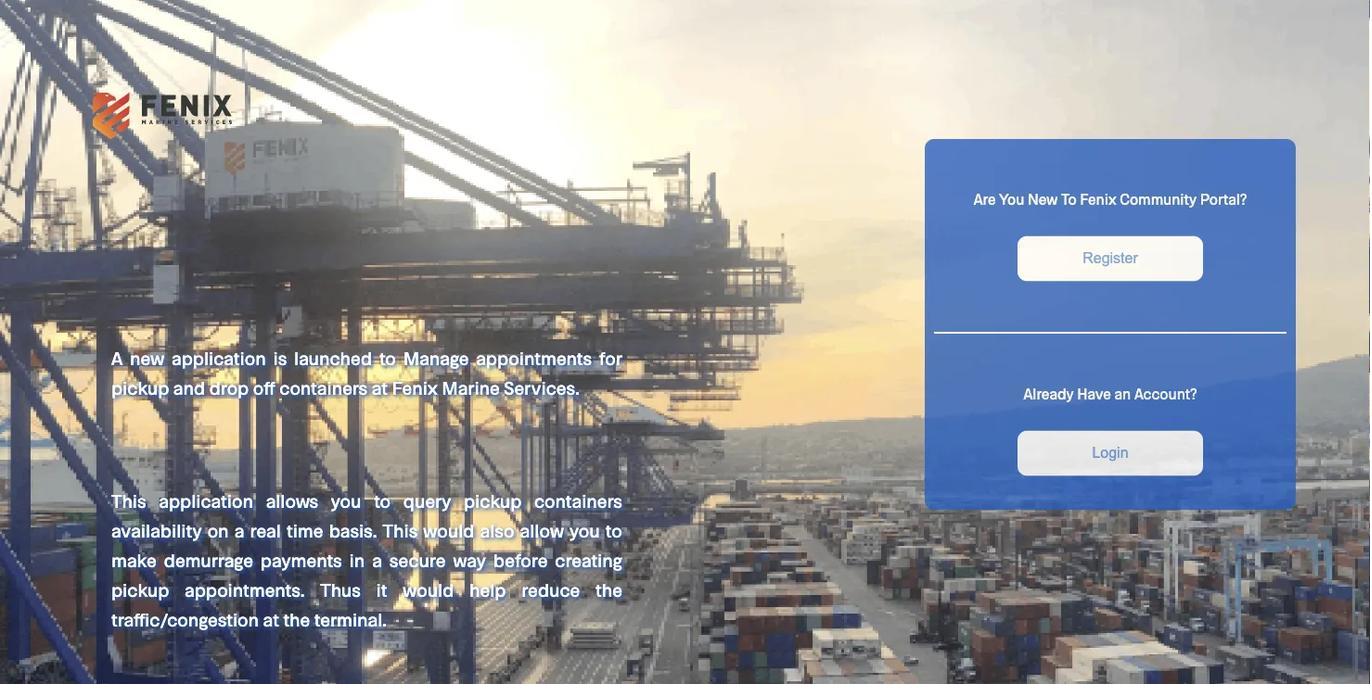 Task type: describe. For each thing, give the bounding box(es) containing it.
drop
[[209, 377, 249, 399]]

appointments.
[[185, 579, 305, 601]]

appointments
[[476, 347, 592, 369]]

before
[[494, 549, 548, 572]]

new
[[130, 347, 164, 369]]

query
[[404, 490, 451, 512]]

are you new to fenix community portal?
[[974, 190, 1248, 207]]

1 vertical spatial pickup
[[464, 490, 522, 512]]

also
[[480, 520, 515, 542]]

on
[[208, 520, 229, 542]]

2 vertical spatial pickup
[[111, 579, 169, 601]]

this application allows you to query pickup containers availability on a real time basis. this would also allow you to make demurrage payments in a secure way before creating pickup appointments. thus it would help reduce the traffic/congestion at the terminal.
[[111, 490, 623, 631]]

new
[[1028, 190, 1058, 207]]

login button
[[1018, 431, 1204, 476]]

at inside the a new application is launched to manage appointments for pickup and drop off containers at fenix marine services.
[[372, 377, 388, 399]]

application inside this application allows you to query pickup containers availability on a real time basis. this would also allow you to make demurrage payments in a secure way before creating pickup appointments. thus it would help reduce the traffic/congestion at the terminal.
[[159, 490, 253, 512]]

help
[[470, 579, 506, 601]]

time
[[287, 520, 323, 542]]

0 horizontal spatial you
[[331, 490, 361, 512]]

login
[[1093, 445, 1129, 462]]

pickup inside the a new application is launched to manage appointments for pickup and drop off containers at fenix marine services.
[[111, 377, 169, 399]]

services.
[[504, 377, 580, 399]]

0 vertical spatial would
[[424, 520, 475, 542]]

containers inside the a new application is launched to manage appointments for pickup and drop off containers at fenix marine services.
[[280, 377, 368, 399]]

availability
[[111, 520, 202, 542]]

manage
[[403, 347, 469, 369]]

community
[[1120, 190, 1197, 207]]

portal?
[[1201, 190, 1248, 207]]

a new application is launched to manage appointments for pickup and drop off containers at fenix marine services.
[[111, 347, 623, 399]]

0 vertical spatial this
[[111, 490, 146, 512]]

1 vertical spatial would
[[403, 579, 454, 601]]

off
[[253, 377, 275, 399]]

an
[[1115, 385, 1132, 402]]

0 horizontal spatial a
[[235, 520, 244, 542]]

it
[[376, 579, 387, 601]]

containers inside this application allows you to query pickup containers availability on a real time basis. this would also allow you to make demurrage payments in a secure way before creating pickup appointments. thus it would help reduce the traffic/congestion at the terminal.
[[535, 490, 623, 512]]



Task type: vqa. For each thing, say whether or not it's contained in the screenshot.
second unfold_more
no



Task type: locate. For each thing, give the bounding box(es) containing it.
pickup down "new"
[[111, 377, 169, 399]]

containers
[[280, 377, 368, 399], [535, 490, 623, 512]]

you up creating
[[570, 520, 600, 542]]

real
[[250, 520, 281, 542]]

traffic/congestion
[[111, 609, 259, 631]]

application
[[172, 347, 266, 369], [159, 490, 253, 512]]

terminal.
[[314, 609, 387, 631]]

the
[[596, 579, 623, 601], [283, 609, 310, 631]]

pickup up also
[[464, 490, 522, 512]]

fenix right to
[[1081, 190, 1117, 207]]

allow
[[520, 520, 564, 542]]

pickup
[[111, 377, 169, 399], [464, 490, 522, 512], [111, 579, 169, 601]]

0 horizontal spatial this
[[111, 490, 146, 512]]

1 horizontal spatial at
[[372, 377, 388, 399]]

are
[[974, 190, 996, 207]]

to inside the a new application is launched to manage appointments for pickup and drop off containers at fenix marine services.
[[379, 347, 396, 369]]

0 vertical spatial at
[[372, 377, 388, 399]]

you
[[1000, 190, 1025, 207]]

the down creating
[[596, 579, 623, 601]]

you
[[331, 490, 361, 512], [570, 520, 600, 542]]

allows
[[266, 490, 318, 512]]

0 horizontal spatial at
[[263, 609, 279, 631]]

basis.
[[329, 520, 377, 542]]

demurrage
[[164, 549, 253, 572]]

this
[[111, 490, 146, 512], [383, 520, 418, 542]]

1 vertical spatial application
[[159, 490, 253, 512]]

in
[[349, 549, 365, 572]]

1 vertical spatial a
[[372, 549, 382, 572]]

0 vertical spatial to
[[379, 347, 396, 369]]

1 vertical spatial the
[[283, 609, 310, 631]]

1 horizontal spatial this
[[383, 520, 418, 542]]

1 vertical spatial you
[[570, 520, 600, 542]]

register
[[1083, 250, 1139, 267]]

1 vertical spatial fenix
[[392, 377, 438, 399]]

secure
[[390, 549, 446, 572]]

0 horizontal spatial containers
[[280, 377, 368, 399]]

1 vertical spatial to
[[374, 490, 391, 512]]

at inside this application allows you to query pickup containers availability on a real time basis. this would also allow you to make demurrage payments in a secure way before creating pickup appointments. thus it would help reduce the traffic/congestion at the terminal.
[[263, 609, 279, 631]]

application up on
[[159, 490, 253, 512]]

already
[[1024, 385, 1074, 402]]

fenix down manage
[[392, 377, 438, 399]]

have
[[1078, 385, 1112, 402]]

would down secure
[[403, 579, 454, 601]]

a
[[235, 520, 244, 542], [372, 549, 382, 572]]

would up way
[[424, 520, 475, 542]]

1 vertical spatial at
[[263, 609, 279, 631]]

to up basis.
[[374, 490, 391, 512]]

0 vertical spatial containers
[[280, 377, 368, 399]]

way
[[453, 549, 486, 572]]

at down appointments.
[[263, 609, 279, 631]]

at
[[372, 377, 388, 399], [263, 609, 279, 631]]

0 vertical spatial the
[[596, 579, 623, 601]]

fenix inside the a new application is launched to manage appointments for pickup and drop off containers at fenix marine services.
[[392, 377, 438, 399]]

make
[[111, 549, 157, 572]]

2 vertical spatial to
[[606, 520, 623, 542]]

containers up allow
[[535, 490, 623, 512]]

1 horizontal spatial the
[[596, 579, 623, 601]]

to left manage
[[379, 347, 396, 369]]

0 vertical spatial you
[[331, 490, 361, 512]]

the left terminal.
[[283, 609, 310, 631]]

marine
[[442, 377, 500, 399]]

and
[[173, 377, 205, 399]]

0 vertical spatial pickup
[[111, 377, 169, 399]]

you up basis.
[[331, 490, 361, 512]]

already have an account?
[[1024, 385, 1198, 402]]

a right the in
[[372, 549, 382, 572]]

a
[[111, 347, 123, 369]]

0 horizontal spatial fenix
[[392, 377, 438, 399]]

launched
[[294, 347, 372, 369]]

for
[[599, 347, 623, 369]]

0 horizontal spatial the
[[283, 609, 310, 631]]

to
[[379, 347, 396, 369], [374, 490, 391, 512], [606, 520, 623, 542]]

application inside the a new application is launched to manage appointments for pickup and drop off containers at fenix marine services.
[[172, 347, 266, 369]]

pickup down make at the bottom left of the page
[[111, 579, 169, 601]]

thus
[[320, 579, 361, 601]]

this up availability
[[111, 490, 146, 512]]

0 vertical spatial fenix
[[1081, 190, 1117, 207]]

creating
[[555, 549, 623, 572]]

1 vertical spatial containers
[[535, 490, 623, 512]]

0 vertical spatial application
[[172, 347, 266, 369]]

this up secure
[[383, 520, 418, 542]]

1 horizontal spatial a
[[372, 549, 382, 572]]

account?
[[1135, 385, 1198, 402]]

payments
[[261, 549, 342, 572]]

would
[[424, 520, 475, 542], [403, 579, 454, 601]]

register button
[[1018, 236, 1204, 281]]

application up drop at the left bottom
[[172, 347, 266, 369]]

containers down launched on the bottom
[[280, 377, 368, 399]]

to up creating
[[606, 520, 623, 542]]

1 horizontal spatial fenix
[[1081, 190, 1117, 207]]

at down launched on the bottom
[[372, 377, 388, 399]]

1 vertical spatial this
[[383, 520, 418, 542]]

is
[[273, 347, 287, 369]]

0 vertical spatial a
[[235, 520, 244, 542]]

fenix
[[1081, 190, 1117, 207], [392, 377, 438, 399]]

a right on
[[235, 520, 244, 542]]

reduce
[[522, 579, 580, 601]]

to
[[1062, 190, 1077, 207]]

1 horizontal spatial containers
[[535, 490, 623, 512]]

1 horizontal spatial you
[[570, 520, 600, 542]]



